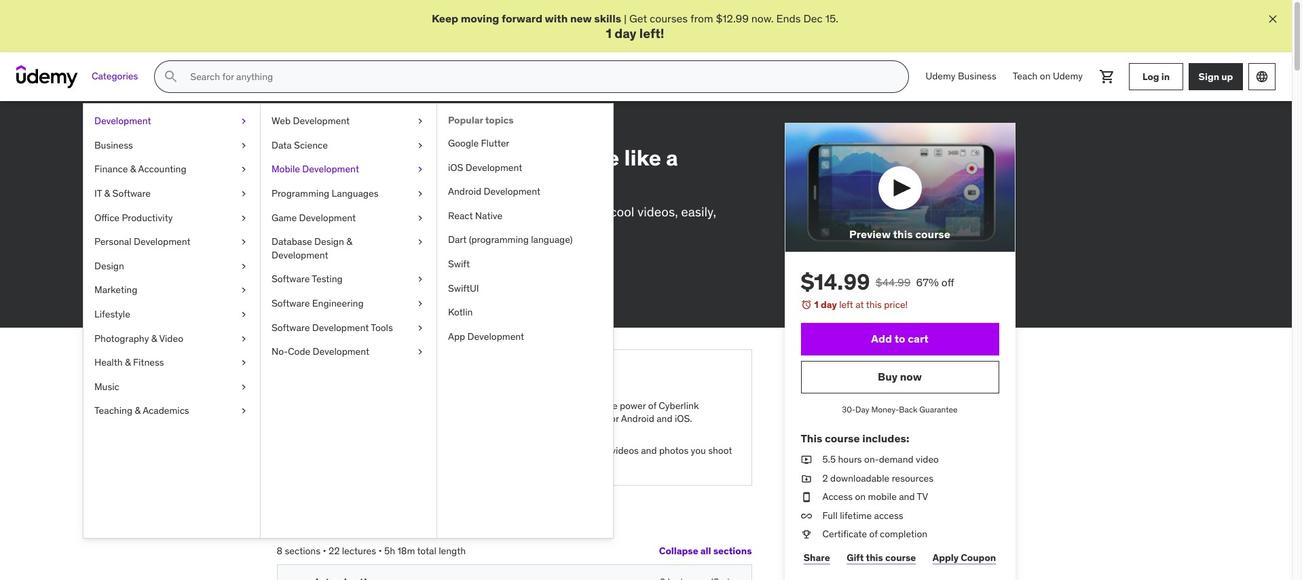 Task type: vqa. For each thing, say whether or not it's contained in the screenshot.
"العربية"
no



Task type: describe. For each thing, give the bounding box(es) containing it.
to up language)
[[561, 204, 573, 220]]

udemy inside 'link'
[[926, 70, 956, 82]]

xsmall image for programming languages
[[415, 187, 426, 201]]

apply coupon
[[933, 552, 997, 564]]

xsmall image for software engineering
[[415, 298, 426, 311]]

xsmall image for game development
[[415, 212, 426, 225]]

programming languages link
[[261, 182, 437, 206]]

ios inside how to edit videos on your phone like a professional use cyberlink powerdirector for android and ios to make cool videos, easily, quickly, and cheaply on phones and tablets
[[537, 204, 558, 220]]

choose a language image
[[1256, 70, 1270, 84]]

0 horizontal spatial photography & video link
[[84, 327, 260, 351]]

mobile
[[869, 491, 897, 504]]

how for your
[[316, 400, 335, 412]]

health & fitness
[[94, 357, 164, 369]]

google
[[448, 137, 479, 149]]

xsmall image for web development
[[415, 115, 426, 128]]

lifestyle link
[[84, 303, 260, 327]]

xsmall image for marketing
[[238, 284, 249, 298]]

mobile development element
[[437, 104, 613, 539]]

xsmall image for business
[[238, 139, 249, 152]]

swift
[[448, 258, 470, 270]]

5.5 hours on-demand video
[[823, 454, 939, 466]]

maxwell
[[362, 269, 396, 281]]

music link
[[84, 375, 260, 400]]

utilize
[[577, 400, 602, 412]]

software engineering link
[[261, 292, 437, 316]]

log
[[1143, 71, 1160, 83]]

your inside how to edit videos on your phone like a professional use cyberlink powerdirector for android and ios to make cool videos, easily, quickly, and cheaply on phones and tablets
[[504, 144, 550, 172]]

5h 18m
[[385, 545, 415, 557]]

xsmall image for design
[[238, 260, 249, 273]]

videos inside how to make photos and videos you shoot on your phone into a professional masterpiece.
[[423, 400, 451, 412]]

to for add to cart
[[895, 333, 906, 346]]

teaching & academics link
[[84, 400, 260, 424]]

swiftui
[[448, 282, 479, 295]]

database
[[272, 236, 312, 248]]

app development
[[448, 331, 525, 343]]

30-day money-back guarantee
[[843, 405, 958, 415]]

development for ios development
[[466, 161, 523, 174]]

2 downloadable resources
[[823, 473, 934, 485]]

full lifetime access
[[823, 510, 904, 522]]

will
[[412, 445, 426, 457]]

business inside 'link'
[[959, 70, 997, 82]]

1 vertical spatial course
[[825, 432, 860, 446]]

professional inside how to edit videos on your phone like a professional use cyberlink powerdirector for android and ios to make cool videos, easily, quickly, and cheaply on phones and tablets
[[277, 170, 406, 198]]

categories
[[92, 70, 138, 82]]

development down categories dropdown button
[[94, 115, 151, 127]]

power
[[620, 400, 646, 412]]

buy now button
[[801, 361, 1000, 394]]

67%
[[917, 276, 940, 290]]

english for english
[[409, 287, 441, 300]]

xsmall image for database design & development
[[415, 236, 426, 249]]

teach on udemy
[[1013, 70, 1084, 82]]

design link
[[84, 255, 260, 279]]

video editing link
[[464, 120, 525, 137]]

1 vertical spatial business
[[94, 139, 133, 151]]

demand
[[880, 454, 914, 466]]

productivity
[[122, 212, 173, 224]]

development for game development
[[299, 212, 356, 224]]

xsmall image for software development tools
[[415, 322, 426, 335]]

english for english [auto]
[[468, 287, 499, 300]]

this
[[801, 432, 823, 446]]

in
[[1162, 71, 1171, 83]]

science
[[294, 139, 328, 151]]

xsmall image for mobile development
[[415, 163, 426, 177]]

your inside how to edit the videos and photos you shoot on your phone.
[[557, 458, 576, 471]]

1 vertical spatial 1
[[815, 299, 819, 311]]

android inside how to utilize the power of cyberlink powerdirector for android and ios.
[[621, 413, 655, 425]]

academics
[[143, 405, 189, 417]]

react native
[[448, 210, 503, 222]]

this for preview
[[894, 228, 913, 241]]

no-
[[272, 346, 288, 358]]

& inside the database design & development
[[347, 236, 352, 248]]

$12.99
[[716, 12, 749, 25]]

development for android development
[[484, 186, 541, 198]]

course for preview this course
[[916, 228, 951, 241]]

day
[[856, 405, 870, 415]]

1 horizontal spatial video
[[917, 454, 939, 466]]

buy now
[[878, 371, 923, 384]]

topics
[[486, 114, 514, 126]]

skills
[[595, 12, 622, 25]]

sign
[[1199, 71, 1220, 83]]

to for how to make photos and videos you shoot on your phone into a professional masterpiece.
[[337, 400, 345, 412]]

alarm image
[[801, 300, 812, 311]]

ends
[[777, 12, 801, 25]]

videos inside how to edit videos on your phone like a professional use cyberlink powerdirector for android and ios to make cool videos, easily, quickly, and cheaply on phones and tablets
[[401, 144, 469, 172]]

cyberlink inside how to edit videos on your phone like a professional use cyberlink powerdirector for android and ios to make cool videos, easily, quickly, and cheaply on phones and tablets
[[302, 204, 357, 220]]

finance
[[94, 163, 128, 176]]

at
[[856, 299, 865, 311]]

0 horizontal spatial photography & video
[[94, 333, 183, 345]]

the inside other useful apps that will help take your video productions to the next level.
[[405, 458, 419, 471]]

xsmall image for data science
[[415, 139, 426, 152]]

how for on
[[545, 445, 564, 457]]

& for it & software link at top
[[104, 187, 110, 200]]

web
[[272, 115, 291, 127]]

close image
[[1267, 12, 1281, 26]]

on inside how to edit the videos and photos you shoot on your phone.
[[545, 458, 555, 471]]

preview this course button
[[785, 123, 1016, 253]]

phones
[[413, 222, 456, 238]]

you inside how to edit the videos and photos you shoot on your phone.
[[691, 445, 706, 457]]

and inside how to make photos and videos you shoot on your phone into a professional masterpiece.
[[405, 400, 421, 412]]

tv
[[917, 491, 929, 504]]

office
[[94, 212, 120, 224]]

into
[[378, 413, 394, 425]]

development for app development
[[468, 331, 525, 343]]

android inside mobile development element
[[448, 186, 482, 198]]

preview this course
[[850, 228, 951, 241]]

0 vertical spatial photography
[[277, 122, 336, 135]]

make inside how to make photos and videos you shoot on your phone into a professional masterpiece.
[[348, 400, 371, 412]]

dec
[[804, 12, 823, 25]]

ios development
[[448, 161, 523, 174]]

forward
[[502, 12, 543, 25]]

to for how to edit videos on your phone like a professional use cyberlink powerdirector for android and ios to make cool videos, easily, quickly, and cheaply on phones and tablets
[[328, 144, 350, 172]]

how to edit the videos and photos you shoot on your phone.
[[545, 445, 733, 471]]

1 sections from the left
[[285, 545, 321, 557]]

development for mobile development
[[303, 163, 359, 176]]

productions
[[341, 458, 392, 471]]

30-
[[843, 405, 856, 415]]

small image
[[294, 577, 307, 581]]

of inside how to utilize the power of cyberlink powerdirector for android and ios.
[[649, 400, 657, 412]]

shoot inside how to edit the videos and photos you shoot on your phone.
[[709, 445, 733, 457]]

resources
[[892, 473, 934, 485]]

keep moving forward with new skills | get courses from $12.99 now. ends dec 15. 1 day left!
[[432, 12, 839, 42]]

video design link
[[388, 120, 448, 137]]

course for gift this course
[[886, 552, 917, 564]]

development for web development
[[293, 115, 350, 127]]

xsmall image for development
[[238, 115, 249, 128]]

cool
[[611, 204, 635, 220]]

android development link
[[438, 180, 613, 204]]

access
[[875, 510, 904, 522]]

xsmall image for it & software
[[238, 187, 249, 201]]

video design
[[388, 122, 448, 135]]

your inside other useful apps that will help take your video productions to the next level.
[[470, 445, 488, 457]]

health
[[94, 357, 123, 369]]

& for finance & accounting link
[[130, 163, 136, 176]]

finance & accounting
[[94, 163, 187, 176]]

xsmall image for personal development
[[238, 236, 249, 249]]

0 horizontal spatial photography
[[94, 333, 149, 345]]

you inside how to make photos and videos you shoot on your phone into a professional masterpiece.
[[453, 400, 468, 412]]

with
[[545, 12, 568, 25]]

engineering
[[312, 298, 364, 310]]

office productivity
[[94, 212, 173, 224]]

software for software engineering
[[272, 298, 310, 310]]

powerdirector inside how to utilize the power of cyberlink powerdirector for android and ios.
[[545, 413, 605, 425]]

add
[[872, 333, 893, 346]]

for inside how to utilize the power of cyberlink powerdirector for android and ios.
[[608, 413, 619, 425]]

easily,
[[682, 204, 717, 220]]

native
[[475, 210, 503, 222]]

15.
[[826, 12, 839, 25]]

software testing link
[[261, 268, 437, 292]]

& for health & fitness link on the bottom of page
[[125, 357, 131, 369]]

gift
[[847, 552, 864, 564]]

guarantee
[[920, 405, 958, 415]]

left!
[[640, 25, 665, 42]]

back
[[900, 405, 918, 415]]

the for utilize
[[604, 400, 618, 412]]

make inside how to edit videos on your phone like a professional use cyberlink powerdirector for android and ios to make cool videos, easily, quickly, and cheaply on phones and tablets
[[576, 204, 607, 220]]

react native link
[[438, 204, 613, 229]]

other useful apps that will help take your video productions to the next level.
[[316, 445, 488, 471]]

ios inside mobile development element
[[448, 161, 464, 174]]

how to utilize the power of cyberlink powerdirector for android and ios.
[[545, 400, 699, 425]]



Task type: locate. For each thing, give the bounding box(es) containing it.
0 horizontal spatial business
[[94, 139, 133, 151]]

xsmall image inside software testing link
[[415, 273, 426, 287]]

0 vertical spatial business
[[959, 70, 997, 82]]

on down downloadable
[[856, 491, 866, 504]]

development down database on the left
[[272, 249, 329, 261]]

1 vertical spatial photography
[[94, 333, 149, 345]]

other
[[316, 445, 340, 457]]

last
[[293, 287, 311, 300]]

& up mobile development link
[[338, 122, 344, 135]]

software up last
[[272, 273, 310, 286]]

1 vertical spatial shoot
[[709, 445, 733, 457]]

0 vertical spatial this
[[894, 228, 913, 241]]

1 horizontal spatial 1
[[815, 299, 819, 311]]

0 horizontal spatial you
[[453, 400, 468, 412]]

1/2022
[[351, 287, 382, 300]]

xsmall image inside 'personal development' "link"
[[238, 236, 249, 249]]

& inside teaching & academics link
[[135, 405, 141, 417]]

photography
[[277, 122, 336, 135], [94, 333, 149, 345]]

xsmall image for lifestyle
[[238, 308, 249, 322]]

xsmall image inside teaching & academics link
[[238, 405, 249, 418]]

access on mobile and tv
[[823, 491, 929, 504]]

1 horizontal spatial day
[[821, 299, 837, 311]]

to inside how to utilize the power of cyberlink powerdirector for android and ios.
[[566, 400, 574, 412]]

0 horizontal spatial powerdirector
[[360, 204, 443, 220]]

edit up phone. at bottom
[[577, 445, 593, 457]]

1 vertical spatial design
[[315, 236, 344, 248]]

photography & video up the science
[[277, 122, 372, 135]]

xsmall image inside the photography & video link
[[238, 333, 249, 346]]

on right teach
[[1041, 70, 1051, 82]]

1 horizontal spatial of
[[870, 529, 878, 541]]

0 vertical spatial cyberlink
[[302, 204, 357, 220]]

to left utilize on the bottom
[[566, 400, 574, 412]]

videos inside how to edit the videos and photos you shoot on your phone.
[[612, 445, 639, 457]]

database design & development
[[272, 236, 352, 261]]

web development
[[272, 115, 350, 127]]

1 vertical spatial professional
[[404, 413, 456, 425]]

0 horizontal spatial phone
[[349, 413, 376, 425]]

xsmall image
[[238, 115, 249, 128], [415, 115, 426, 128], [450, 124, 461, 135], [415, 139, 426, 152], [238, 187, 249, 201], [415, 187, 426, 201], [415, 212, 426, 225], [415, 236, 426, 249], [238, 260, 249, 273], [238, 284, 249, 298], [277, 289, 288, 300], [238, 308, 249, 322], [415, 322, 426, 335], [415, 346, 426, 359], [238, 357, 249, 370], [801, 454, 812, 467], [801, 529, 812, 542]]

powerdirector
[[360, 204, 443, 220], [545, 413, 605, 425]]

english [auto]
[[468, 287, 527, 300]]

0 vertical spatial design
[[416, 122, 448, 135]]

development up programming languages on the left
[[303, 163, 359, 176]]

0 horizontal spatial 1
[[606, 25, 612, 42]]

a right like at the top of the page
[[666, 144, 679, 172]]

off
[[942, 276, 955, 290]]

1 horizontal spatial •
[[379, 545, 382, 557]]

access
[[823, 491, 853, 504]]

now.
[[752, 12, 774, 25]]

design for video
[[416, 122, 448, 135]]

course up hours
[[825, 432, 860, 446]]

google flutter
[[448, 137, 510, 149]]

includes:
[[863, 432, 910, 446]]

xsmall image inside it & software link
[[238, 187, 249, 201]]

development down programming languages on the left
[[299, 212, 356, 224]]

& for leftmost the photography & video link
[[151, 333, 157, 345]]

1 vertical spatial photography & video link
[[84, 327, 260, 351]]

swiftui link
[[438, 277, 613, 301]]

0 horizontal spatial sections
[[285, 545, 321, 557]]

xsmall image inside no-code development 'link'
[[415, 346, 426, 359]]

certificate of completion
[[823, 529, 928, 541]]

editing
[[492, 122, 525, 135]]

this right preview
[[894, 228, 913, 241]]

& right it
[[104, 187, 110, 200]]

on
[[1041, 70, 1051, 82], [474, 144, 500, 172], [395, 222, 410, 238], [316, 413, 326, 425], [545, 458, 555, 471], [856, 491, 866, 504]]

2 vertical spatial videos
[[612, 445, 639, 457]]

development down kotlin link
[[468, 331, 525, 343]]

cyberlink up ios.
[[659, 400, 699, 412]]

& right finance
[[130, 163, 136, 176]]

2
[[823, 473, 829, 485]]

android down the power
[[621, 413, 655, 425]]

to up masterpiece.
[[337, 400, 345, 412]]

0 horizontal spatial •
[[323, 545, 327, 557]]

photography & video link up fitness
[[84, 327, 260, 351]]

161
[[395, 250, 409, 262]]

of right the power
[[649, 400, 657, 412]]

to down that
[[394, 458, 402, 471]]

on up 161
[[395, 222, 410, 238]]

& for teaching & academics link
[[135, 405, 141, 417]]

1 vertical spatial day
[[821, 299, 837, 311]]

powerdirector inside how to edit videos on your phone like a professional use cyberlink powerdirector for android and ios to make cool videos, easily, quickly, and cheaply on phones and tablets
[[360, 204, 443, 220]]

2 english from the left
[[468, 287, 499, 300]]

this right at
[[867, 299, 882, 311]]

1 vertical spatial android
[[464, 204, 510, 220]]

1 inside 'keep moving forward with new skills | get courses from $12.99 now. ends dec 15. 1 day left!'
[[606, 25, 612, 42]]

videos down video design link
[[401, 144, 469, 172]]

& inside it & software link
[[104, 187, 110, 200]]

all
[[701, 545, 712, 558]]

photos down ios.
[[660, 445, 689, 457]]

0 horizontal spatial english
[[409, 287, 441, 300]]

a inside how to make photos and videos you shoot on your phone into a professional masterpiece.
[[397, 413, 402, 425]]

edit inside how to edit videos on your phone like a professional use cyberlink powerdirector for android and ios to make cool videos, easily, quickly, and cheaply on phones and tablets
[[355, 144, 396, 172]]

software development tools
[[272, 322, 393, 334]]

xsmall image inside music link
[[238, 381, 249, 394]]

phone inside how to edit videos on your phone like a professional use cyberlink powerdirector for android and ios to make cool videos, easily, quickly, and cheaply on phones and tablets
[[554, 144, 620, 172]]

1 vertical spatial of
[[870, 529, 878, 541]]

development inside "link"
[[134, 236, 191, 248]]

dart (programming language)
[[448, 234, 573, 246]]

xsmall image for software testing
[[415, 273, 426, 287]]

videos up help
[[423, 400, 451, 412]]

edit for videos
[[355, 144, 396, 172]]

ios
[[448, 161, 464, 174], [537, 204, 558, 220]]

office productivity link
[[84, 206, 260, 230]]

development link
[[84, 110, 260, 134]]

1 horizontal spatial phone
[[554, 144, 620, 172]]

(15 ratings)
[[344, 250, 390, 262]]

a
[[666, 144, 679, 172], [397, 413, 402, 425]]

1 vertical spatial a
[[397, 413, 402, 425]]

video inside other useful apps that will help take your video productions to the next level.
[[316, 458, 339, 471]]

xsmall image inside software engineering link
[[415, 298, 426, 311]]

help
[[428, 445, 447, 457]]

xsmall image inside game development link
[[415, 212, 426, 225]]

on inside how to make photos and videos you shoot on your phone into a professional masterpiece.
[[316, 413, 326, 425]]

video down other
[[316, 458, 339, 471]]

edit up languages
[[355, 144, 396, 172]]

1 horizontal spatial business
[[959, 70, 997, 82]]

to right the science
[[328, 144, 350, 172]]

0 vertical spatial 1
[[606, 25, 612, 42]]

completion
[[880, 529, 928, 541]]

1 horizontal spatial ios
[[537, 204, 558, 220]]

submit search image
[[163, 69, 180, 85]]

xsmall image for office productivity
[[238, 212, 249, 225]]

phone up masterpiece.
[[349, 413, 376, 425]]

0 horizontal spatial for
[[446, 204, 462, 220]]

1 vertical spatial make
[[348, 400, 371, 412]]

for up phones
[[446, 204, 462, 220]]

development down software development tools link
[[313, 346, 370, 358]]

sections inside "dropdown button"
[[714, 545, 752, 558]]

phone.
[[578, 458, 607, 471]]

0 vertical spatial day
[[615, 25, 637, 42]]

2 horizontal spatial design
[[416, 122, 448, 135]]

cyberlink inside how to utilize the power of cyberlink powerdirector for android and ios.
[[659, 400, 699, 412]]

0 vertical spatial professional
[[277, 170, 406, 198]]

phone
[[554, 144, 620, 172], [349, 413, 376, 425]]

a right the into
[[397, 413, 402, 425]]

161 students
[[395, 250, 448, 262]]

powerdirector up cheaply
[[360, 204, 443, 220]]

money-
[[872, 405, 900, 415]]

2 vertical spatial course
[[886, 552, 917, 564]]

& up fitness
[[151, 333, 157, 345]]

0 horizontal spatial of
[[649, 400, 657, 412]]

0 vertical spatial videos
[[401, 144, 469, 172]]

make up masterpiece.
[[348, 400, 371, 412]]

development up android development
[[466, 161, 523, 174]]

on-
[[865, 454, 880, 466]]

xsmall image inside 'design' link
[[238, 260, 249, 273]]

for up how to edit the videos and photos you shoot on your phone.
[[608, 413, 619, 425]]

and
[[513, 204, 534, 220], [323, 222, 345, 238], [459, 222, 480, 238], [405, 400, 421, 412], [657, 413, 673, 425], [641, 445, 657, 457], [900, 491, 915, 504]]

udemy image
[[16, 65, 78, 88]]

0 horizontal spatial ios
[[448, 161, 464, 174]]

0 vertical spatial a
[[666, 144, 679, 172]]

0 horizontal spatial photos
[[373, 400, 403, 412]]

2 vertical spatial this
[[867, 552, 884, 564]]

how inside how to edit videos on your phone like a professional use cyberlink powerdirector for android and ios to make cool videos, easily, quickly, and cheaply on phones and tablets
[[277, 144, 323, 172]]

english right closed captions icon
[[468, 287, 499, 300]]

photography & video link up the science
[[277, 120, 372, 137]]

web development link
[[261, 110, 437, 134]]

software up office productivity
[[112, 187, 151, 200]]

1 vertical spatial powerdirector
[[545, 413, 605, 425]]

Search for anything text field
[[188, 65, 893, 88]]

• left the 22
[[323, 545, 327, 557]]

how inside how to utilize the power of cyberlink powerdirector for android and ios.
[[545, 400, 564, 412]]

professional inside how to make photos and videos you shoot on your phone into a professional masterpiece.
[[404, 413, 456, 425]]

english
[[409, 287, 441, 300], [468, 287, 499, 300]]

dart
[[448, 234, 467, 246]]

1 vertical spatial cyberlink
[[659, 400, 699, 412]]

1 down skills
[[606, 25, 612, 42]]

development inside 'link'
[[313, 346, 370, 358]]

development down ios development link
[[484, 186, 541, 198]]

1 horizontal spatial make
[[576, 204, 607, 220]]

development down engineering
[[312, 322, 369, 334]]

1 vertical spatial the
[[595, 445, 609, 457]]

0 horizontal spatial make
[[348, 400, 371, 412]]

edit inside how to edit the videos and photos you shoot on your phone.
[[577, 445, 593, 457]]

created by timothy maxwell
[[277, 269, 396, 281]]

0 horizontal spatial a
[[397, 413, 402, 425]]

5.5
[[823, 454, 836, 466]]

add to cart
[[872, 333, 929, 346]]

shoot inside how to make photos and videos you shoot on your phone into a professional masterpiece.
[[470, 400, 494, 412]]

1 horizontal spatial edit
[[577, 445, 593, 457]]

full
[[823, 510, 838, 522]]

tablets
[[483, 222, 523, 238]]

business left teach
[[959, 70, 997, 82]]

for inside how to edit videos on your phone like a professional use cyberlink powerdirector for android and ios to make cool videos, easily, quickly, and cheaply on phones and tablets
[[446, 204, 462, 220]]

• left the 5h 18m
[[379, 545, 382, 557]]

react
[[448, 210, 473, 222]]

level.
[[442, 458, 463, 471]]

& inside finance & accounting link
[[130, 163, 136, 176]]

1 horizontal spatial cyberlink
[[659, 400, 699, 412]]

design left popular
[[416, 122, 448, 135]]

apply
[[933, 552, 959, 564]]

xsmall image inside programming languages "link"
[[415, 187, 426, 201]]

2 • from the left
[[379, 545, 382, 557]]

sign up
[[1199, 71, 1234, 83]]

xsmall image for health & fitness
[[238, 357, 249, 370]]

your up masterpiece.
[[329, 413, 347, 425]]

2 vertical spatial android
[[621, 413, 655, 425]]

0 vertical spatial android
[[448, 186, 482, 198]]

photography & video link
[[277, 120, 372, 137], [84, 327, 260, 351]]

a inside how to edit videos on your phone like a professional use cyberlink powerdirector for android and ios to make cool videos, easily, quickly, and cheaply on phones and tablets
[[666, 144, 679, 172]]

xsmall image for no-code development
[[415, 346, 426, 359]]

software testing
[[272, 273, 343, 286]]

data
[[272, 139, 292, 151]]

android down android development
[[464, 204, 510, 220]]

0 vertical spatial photography & video
[[277, 122, 372, 135]]

android up react
[[448, 186, 482, 198]]

of down full lifetime access
[[870, 529, 878, 541]]

your up android development link
[[504, 144, 550, 172]]

photography & video up health & fitness
[[94, 333, 183, 345]]

how inside how to make photos and videos you shoot on your phone into a professional masterpiece.
[[316, 400, 335, 412]]

the inside how to edit the videos and photos you shoot on your phone.
[[595, 445, 609, 457]]

1 vertical spatial photography & video
[[94, 333, 183, 345]]

design down personal
[[94, 260, 124, 272]]

xsmall image for photography & video
[[238, 333, 249, 346]]

0 vertical spatial the
[[604, 400, 618, 412]]

1 vertical spatial for
[[608, 413, 619, 425]]

1 horizontal spatial powerdirector
[[545, 413, 605, 425]]

you down ios.
[[691, 445, 706, 457]]

0 vertical spatial course
[[916, 228, 951, 241]]

your inside how to make photos and videos you shoot on your phone into a professional masterpiece.
[[329, 413, 347, 425]]

2 vertical spatial design
[[94, 260, 124, 272]]

this right gift
[[867, 552, 884, 564]]

programming languages
[[272, 187, 379, 200]]

to left cart
[[895, 333, 906, 346]]

useful
[[342, 445, 368, 457]]

1 vertical spatial phone
[[349, 413, 376, 425]]

photography up the science
[[277, 122, 336, 135]]

1 right alarm 'image'
[[815, 299, 819, 311]]

& right health
[[125, 357, 131, 369]]

1 horizontal spatial design
[[315, 236, 344, 248]]

sections right 'all'
[[714, 545, 752, 558]]

photos inside how to edit the videos and photos you shoot on your phone.
[[660, 445, 689, 457]]

development inside the database design & development
[[272, 249, 329, 261]]

this inside button
[[894, 228, 913, 241]]

development down office productivity link
[[134, 236, 191, 248]]

xsmall image inside data science link
[[415, 139, 426, 152]]

you up take
[[453, 400, 468, 412]]

this for gift
[[867, 552, 884, 564]]

your right take
[[470, 445, 488, 457]]

1 horizontal spatial photography & video
[[277, 122, 372, 135]]

to inside how to edit the videos and photos you shoot on your phone.
[[566, 445, 574, 457]]

development for personal development
[[134, 236, 191, 248]]

lifestyle
[[94, 308, 130, 321]]

xsmall image inside software development tools link
[[415, 322, 426, 335]]

day down |
[[615, 25, 637, 42]]

to
[[328, 144, 350, 172], [561, 204, 573, 220], [895, 333, 906, 346], [337, 400, 345, 412], [566, 400, 574, 412], [566, 445, 574, 457], [394, 458, 402, 471]]

xsmall image inside the development link
[[238, 115, 249, 128]]

0 vertical spatial ios
[[448, 161, 464, 174]]

like
[[625, 144, 662, 172]]

testing
[[312, 273, 343, 286]]

software up code
[[272, 322, 310, 334]]

1 horizontal spatial photography & video link
[[277, 120, 372, 137]]

& inside health & fitness link
[[125, 357, 131, 369]]

development up the science
[[293, 115, 350, 127]]

1 vertical spatial ios
[[537, 204, 558, 220]]

1 horizontal spatial for
[[608, 413, 619, 425]]

& right teaching
[[135, 405, 141, 417]]

0 vertical spatial you
[[453, 400, 468, 412]]

powerdirector down utilize on the bottom
[[545, 413, 605, 425]]

personal development link
[[84, 230, 260, 255]]

software for software testing
[[272, 273, 310, 286]]

and inside how to edit the videos and photos you shoot on your phone.
[[641, 445, 657, 457]]

take
[[449, 445, 468, 457]]

how to make photos and videos you shoot on your phone into a professional masterpiece.
[[316, 400, 494, 439]]

timothy
[[325, 269, 359, 281]]

how for professional
[[277, 144, 323, 172]]

1 horizontal spatial photography
[[277, 122, 336, 135]]

& up (15
[[347, 236, 352, 248]]

android development
[[448, 186, 541, 198]]

gift this course
[[847, 552, 917, 564]]

0 horizontal spatial shoot
[[470, 400, 494, 412]]

1 vertical spatial photos
[[660, 445, 689, 457]]

0 horizontal spatial cyberlink
[[302, 204, 357, 220]]

1 horizontal spatial english
[[468, 287, 499, 300]]

development for software development tools
[[312, 322, 369, 334]]

music
[[94, 381, 119, 393]]

0 horizontal spatial udemy
[[926, 70, 956, 82]]

1 vertical spatial videos
[[423, 400, 451, 412]]

and inside how to utilize the power of cyberlink powerdirector for android and ios.
[[657, 413, 673, 425]]

2 udemy from the left
[[1054, 70, 1084, 82]]

the for edit
[[595, 445, 609, 457]]

0 horizontal spatial design
[[94, 260, 124, 272]]

xsmall image inside marketing link
[[238, 284, 249, 298]]

photos up the into
[[373, 400, 403, 412]]

xsmall image inside database design & development link
[[415, 236, 426, 249]]

finance & accounting link
[[84, 158, 260, 182]]

xsmall image inside lifestyle link
[[238, 308, 249, 322]]

add to cart button
[[801, 323, 1000, 356]]

xsmall image inside office productivity link
[[238, 212, 249, 225]]

course up 67%
[[916, 228, 951, 241]]

ios development link
[[438, 156, 613, 180]]

course down completion
[[886, 552, 917, 564]]

xsmall image inside business link
[[238, 139, 249, 152]]

xsmall image inside health & fitness link
[[238, 357, 249, 370]]

1 vertical spatial this
[[867, 299, 882, 311]]

buy
[[878, 371, 898, 384]]

xsmall image for teaching & academics
[[238, 405, 249, 418]]

marketing
[[94, 284, 137, 296]]

xsmall image inside finance & accounting link
[[238, 163, 249, 177]]

android inside how to edit videos on your phone like a professional use cyberlink powerdirector for android and ios to make cool videos, easily, quickly, and cheaply on phones and tablets
[[464, 204, 510, 220]]

xsmall image for music
[[238, 381, 249, 394]]

2 sections from the left
[[714, 545, 752, 558]]

xsmall image
[[238, 139, 249, 152], [238, 163, 249, 177], [415, 163, 426, 177], [238, 212, 249, 225], [238, 236, 249, 249], [415, 273, 426, 287], [415, 298, 426, 311], [238, 333, 249, 346], [238, 381, 249, 394], [238, 405, 249, 418], [801, 473, 812, 486], [801, 491, 812, 505], [801, 510, 812, 523]]

1 • from the left
[[323, 545, 327, 557]]

xsmall image for finance & accounting
[[238, 163, 249, 177]]

mobile development link
[[261, 158, 437, 182]]

design up (15
[[315, 236, 344, 248]]

1 horizontal spatial udemy
[[1054, 70, 1084, 82]]

video up resources on the bottom right of page
[[917, 454, 939, 466]]

closed captions image
[[452, 289, 463, 300]]

course inside button
[[916, 228, 951, 241]]

flutter
[[481, 137, 510, 149]]

0 horizontal spatial day
[[615, 25, 637, 42]]

day left left
[[821, 299, 837, 311]]

the right utilize on the bottom
[[604, 400, 618, 412]]

1 horizontal spatial a
[[666, 144, 679, 172]]

last updated 1/2022
[[293, 287, 382, 300]]

day inside 'keep moving forward with new skills | get courses from $12.99 now. ends dec 15. 1 day left!'
[[615, 25, 637, 42]]

software for software development tools
[[272, 322, 310, 334]]

on up masterpiece.
[[316, 413, 326, 425]]

design for database
[[315, 236, 344, 248]]

xsmall image inside web development link
[[415, 115, 426, 128]]

shopping cart with 0 items image
[[1100, 69, 1116, 85]]

0 vertical spatial for
[[446, 204, 462, 220]]

1 english from the left
[[409, 287, 441, 300]]

length
[[439, 545, 466, 557]]

8
[[277, 545, 283, 557]]

software down created
[[272, 298, 310, 310]]

the up phone. at bottom
[[595, 445, 609, 457]]

cyberlink down programming languages on the left
[[302, 204, 357, 220]]

0 vertical spatial of
[[649, 400, 657, 412]]

photography up health & fitness
[[94, 333, 149, 345]]

make left cool
[[576, 204, 607, 220]]

edit for the
[[577, 445, 593, 457]]

to for how to utilize the power of cyberlink powerdirector for android and ios.
[[566, 400, 574, 412]]

0 vertical spatial powerdirector
[[360, 204, 443, 220]]

mobile development
[[272, 163, 359, 176]]

photos inside how to make photos and videos you shoot on your phone into a professional masterpiece.
[[373, 400, 403, 412]]

english left closed captions icon
[[409, 287, 441, 300]]

0 horizontal spatial edit
[[355, 144, 396, 172]]

database design & development link
[[261, 230, 437, 268]]

the inside how to utilize the power of cyberlink powerdirector for android and ios.
[[604, 400, 618, 412]]

phone inside how to make photos and videos you shoot on your phone into a professional masterpiece.
[[349, 413, 376, 425]]

phone left like at the top of the page
[[554, 144, 620, 172]]

0 horizontal spatial video
[[316, 458, 339, 471]]

0 vertical spatial photography & video link
[[277, 120, 372, 137]]

0 vertical spatial edit
[[355, 144, 396, 172]]

to down how to utilize the power of cyberlink powerdirector for android and ios. at the bottom
[[566, 445, 574, 457]]

to inside how to make photos and videos you shoot on your phone into a professional masterpiece.
[[337, 400, 345, 412]]

1 horizontal spatial sections
[[714, 545, 752, 558]]

your left phone. at bottom
[[557, 458, 576, 471]]

ios down google
[[448, 161, 464, 174]]

1 udemy from the left
[[926, 70, 956, 82]]

on down 'video editing' link
[[474, 144, 500, 172]]

0 vertical spatial make
[[576, 204, 607, 220]]

ios up language)
[[537, 204, 558, 220]]

to for how to edit the videos and photos you shoot on your phone.
[[566, 445, 574, 457]]

dart (programming language) link
[[438, 229, 613, 253]]

on left phone. at bottom
[[545, 458, 555, 471]]

business up finance
[[94, 139, 133, 151]]

udemy business
[[926, 70, 997, 82]]

0 vertical spatial photos
[[373, 400, 403, 412]]

how for android
[[545, 400, 564, 412]]

how inside how to edit the videos and photos you shoot on your phone.
[[545, 445, 564, 457]]

to inside button
[[895, 333, 906, 346]]

1 horizontal spatial you
[[691, 445, 706, 457]]

edit
[[355, 144, 396, 172], [577, 445, 593, 457]]

sections right 8
[[285, 545, 321, 557]]

videos down how to utilize the power of cyberlink powerdirector for android and ios. at the bottom
[[612, 445, 639, 457]]

0 vertical spatial shoot
[[470, 400, 494, 412]]

apps
[[370, 445, 391, 457]]

design inside the database design & development
[[315, 236, 344, 248]]

the down will
[[405, 458, 419, 471]]

2 vertical spatial the
[[405, 458, 419, 471]]

to inside other useful apps that will help take your video productions to the next level.
[[394, 458, 402, 471]]

xsmall image inside mobile development link
[[415, 163, 426, 177]]



